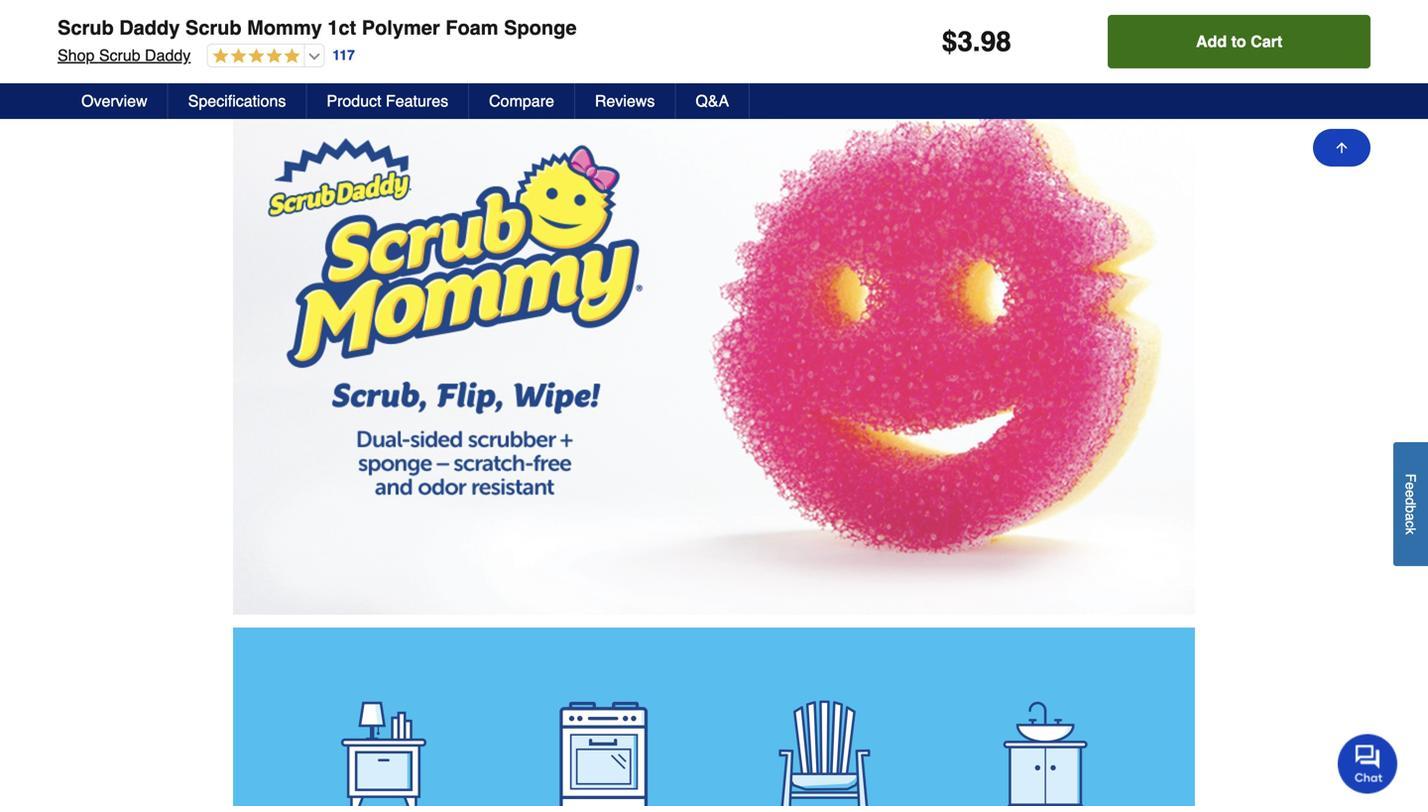 Task type: locate. For each thing, give the bounding box(es) containing it.
scrub
[[58, 16, 114, 39], [185, 16, 242, 39], [99, 46, 140, 64]]

d
[[1403, 498, 1419, 505]]

features
[[386, 92, 449, 110]]

e
[[1403, 482, 1419, 490], [1403, 490, 1419, 498]]

3
[[958, 26, 973, 58]]

scrub right shop
[[99, 46, 140, 64]]

arrow up image
[[1334, 140, 1350, 156]]

e up the d
[[1403, 482, 1419, 490]]

add to cart
[[1197, 32, 1283, 51]]

chat invite button image
[[1338, 734, 1399, 794]]

scrub up 4.9 stars image
[[185, 16, 242, 39]]

f e e d b a c k button
[[1394, 442, 1429, 566]]

compare button
[[469, 83, 575, 119]]

0 vertical spatial daddy
[[119, 16, 180, 39]]

cart
[[1251, 32, 1283, 51]]

4.9 stars image
[[208, 48, 300, 66]]

shop scrub daddy
[[58, 46, 191, 64]]

2 e from the top
[[1403, 490, 1419, 498]]

q&a button
[[676, 83, 750, 119]]

specifications
[[188, 92, 286, 110]]

polymer
[[362, 16, 440, 39]]

e up b at the right
[[1403, 490, 1419, 498]]

1ct
[[328, 16, 356, 39]]

daddy up overview button
[[145, 46, 191, 64]]

daddy up shop scrub daddy
[[119, 16, 180, 39]]

daddy
[[119, 16, 180, 39], [145, 46, 191, 64]]

$ 3 . 98
[[942, 26, 1012, 58]]

q&a
[[696, 92, 729, 110]]

a
[[1403, 513, 1419, 521]]

98
[[981, 26, 1012, 58]]

overview button
[[62, 83, 168, 119]]

f
[[1403, 474, 1419, 482]]



Task type: describe. For each thing, give the bounding box(es) containing it.
k
[[1403, 528, 1419, 535]]

to
[[1232, 32, 1247, 51]]

mommy
[[247, 16, 322, 39]]

specifications button
[[168, 83, 307, 119]]

add
[[1197, 32, 1227, 51]]

.
[[973, 26, 981, 58]]

1 e from the top
[[1403, 482, 1419, 490]]

scrub up shop
[[58, 16, 114, 39]]

117
[[333, 47, 355, 63]]

product
[[327, 92, 381, 110]]

shop
[[58, 46, 95, 64]]

product features
[[327, 92, 449, 110]]

foam
[[446, 16, 499, 39]]

f e e d b a c k
[[1403, 474, 1419, 535]]

scrub daddy scrub mommy 1ct polymer foam sponge
[[58, 16, 577, 39]]

product features button
[[307, 83, 469, 119]]

compare
[[489, 92, 555, 110]]

reviews button
[[575, 83, 676, 119]]

1 vertical spatial daddy
[[145, 46, 191, 64]]

$
[[942, 26, 958, 58]]

sponge
[[504, 16, 577, 39]]

add to cart button
[[1108, 15, 1371, 68]]

reviews
[[595, 92, 655, 110]]

c
[[1403, 521, 1419, 528]]

overview
[[81, 92, 148, 110]]

b
[[1403, 505, 1419, 513]]



Task type: vqa. For each thing, say whether or not it's contained in the screenshot.
stores & services
no



